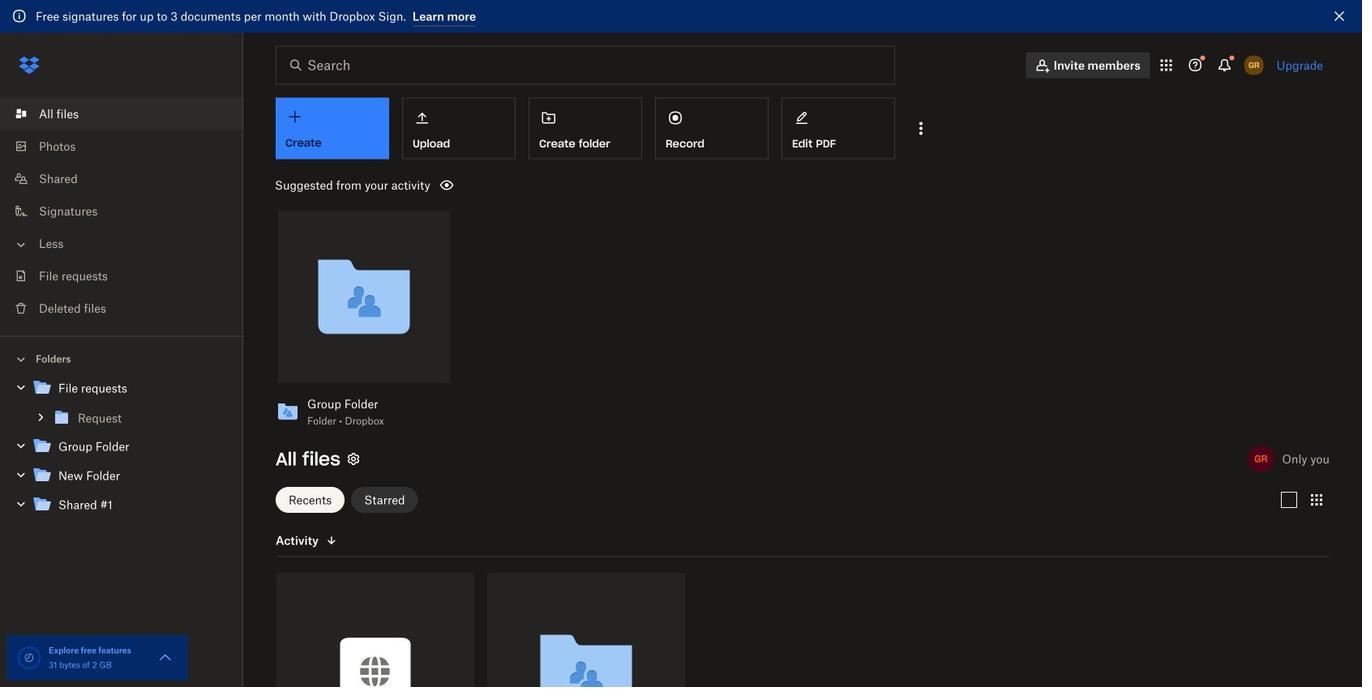 Task type: describe. For each thing, give the bounding box(es) containing it.
shared folder, group folder row
[[487, 573, 685, 688]]

dropbox image
[[13, 49, 45, 81]]

quota usage image
[[16, 645, 42, 671]]

file, search.web row
[[276, 573, 474, 688]]



Task type: locate. For each thing, give the bounding box(es) containing it.
quota usage progress bar
[[16, 645, 42, 671]]

less image
[[13, 237, 29, 253]]

group
[[0, 371, 243, 532]]

folder settings image
[[344, 449, 363, 469]]

list item
[[0, 98, 243, 130]]

alert
[[0, 0, 1362, 33]]

Search in folder "Dropbox" text field
[[307, 56, 861, 75]]

list
[[0, 88, 243, 336]]



Task type: vqa. For each thing, say whether or not it's contained in the screenshot.
group
yes



